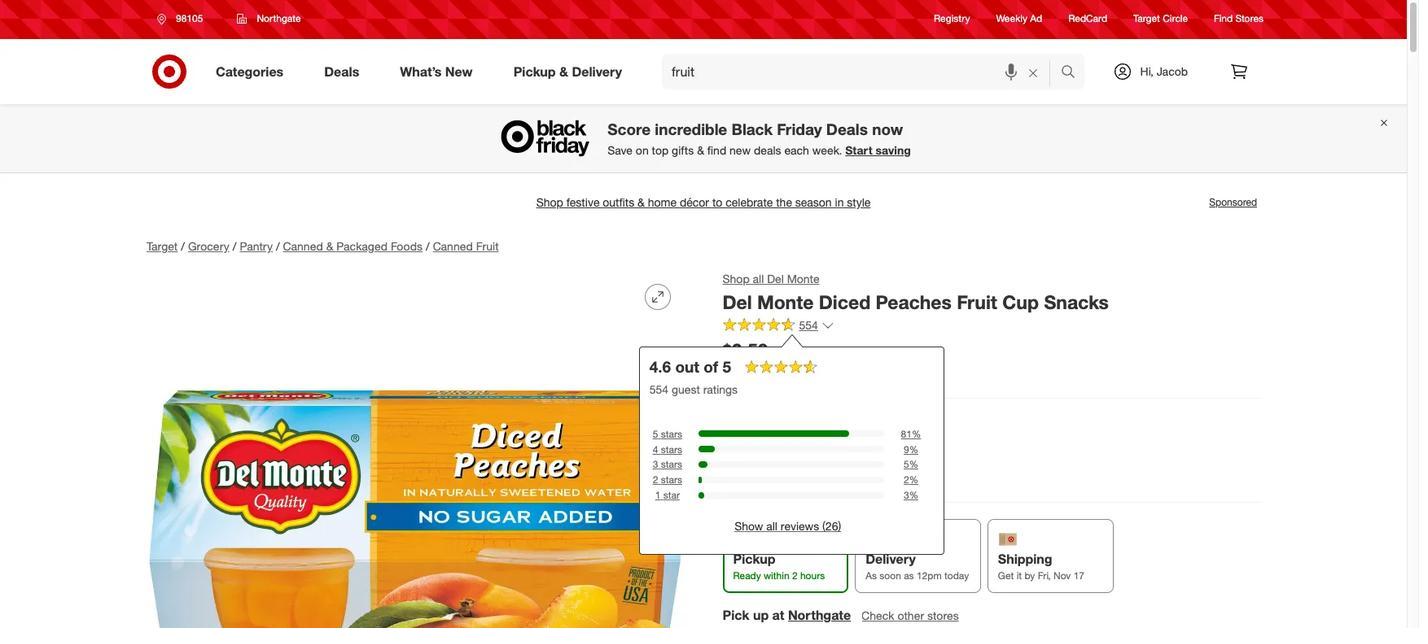 Task type: describe. For each thing, give the bounding box(es) containing it.
4 link
[[725, 444, 761, 480]]

4 for 4 stars
[[653, 444, 659, 456]]

show
[[735, 520, 764, 534]]

2 %
[[905, 474, 919, 487]]

weekly ad link
[[997, 12, 1043, 26]]

2 for 2 %
[[905, 474, 910, 487]]

81
[[902, 428, 913, 440]]

hours
[[801, 570, 826, 583]]

registry
[[934, 13, 971, 25]]

hi,
[[1141, 64, 1154, 78]]

3 for 3 stars
[[653, 459, 659, 471]]

within
[[765, 570, 790, 583]]

advertisement region
[[134, 183, 1274, 222]]

pick
[[723, 608, 750, 624]]

stores
[[1236, 13, 1264, 25]]

2 horizontal spatial northgate
[[789, 608, 852, 624]]

what's
[[400, 63, 442, 79]]

as
[[905, 570, 915, 583]]

5 stars
[[653, 428, 683, 440]]

554 guest ratings
[[650, 383, 739, 397]]

98105
[[176, 12, 203, 24]]

pickup for ready
[[734, 552, 776, 568]]

(
[[772, 346, 775, 360]]

of
[[704, 357, 719, 376]]

$0.24
[[775, 346, 803, 360]]

12pm
[[918, 570, 943, 583]]

0 vertical spatial 5
[[723, 357, 732, 376]]

)
[[839, 346, 842, 360]]

0 horizontal spatial &
[[326, 240, 334, 253]]

on
[[636, 143, 649, 157]]

top
[[652, 143, 669, 157]]

each
[[785, 143, 810, 157]]

$3.59 ( $0.24 /ounce )
[[723, 339, 842, 361]]

554 for 554
[[800, 318, 819, 332]]

1
[[656, 490, 661, 502]]

ratings
[[704, 383, 739, 397]]

17
[[1075, 570, 1086, 583]]

3 %
[[905, 490, 919, 502]]

out
[[676, 357, 700, 376]]

delivery inside delivery as soon as 12pm today
[[867, 552, 917, 568]]

new
[[730, 143, 751, 157]]

81 %
[[902, 428, 922, 440]]

black
[[732, 120, 773, 139]]

categories
[[216, 63, 284, 79]]

1 horizontal spatial northgate
[[736, 366, 788, 380]]

% for 2
[[910, 474, 919, 487]]

find stores
[[1215, 13, 1264, 25]]

/ounce
[[803, 346, 839, 360]]

nov
[[1055, 570, 1072, 583]]

count 4
[[723, 417, 773, 433]]

packaged
[[337, 240, 388, 253]]

what's new link
[[386, 54, 493, 90]]

shipping get it by fri, nov 17
[[999, 552, 1086, 583]]

friday
[[777, 120, 822, 139]]

guest
[[672, 383, 701, 397]]

score
[[608, 120, 651, 139]]

9
[[905, 444, 910, 456]]

hi, jacob
[[1141, 64, 1189, 78]]

it
[[1018, 570, 1023, 583]]

show all reviews (26)
[[735, 520, 842, 534]]

week.
[[813, 143, 843, 157]]

1 vertical spatial monte
[[758, 291, 815, 314]]

1 horizontal spatial del
[[768, 272, 785, 286]]

categories link
[[202, 54, 304, 90]]

98105 button
[[147, 4, 220, 33]]

5 for 5 %
[[905, 459, 910, 471]]

5 for 5 stars
[[653, 428, 659, 440]]

snacks
[[1045, 291, 1110, 314]]

target circle link
[[1134, 12, 1189, 26]]

northgate inside northgate dropdown button
[[257, 12, 301, 24]]

554 link
[[723, 317, 835, 336]]

weekly ad
[[997, 13, 1043, 25]]

4.6
[[650, 357, 672, 376]]

pickup & delivery link
[[500, 54, 643, 90]]

fruit inside the shop all del monte del monte diced peaches fruit cup snacks
[[958, 291, 998, 314]]

stars for 3 stars
[[662, 459, 683, 471]]

start
[[846, 143, 873, 157]]

2 stars
[[653, 474, 683, 487]]

deals link
[[311, 54, 380, 90]]

shop
[[723, 272, 750, 286]]

as
[[867, 570, 878, 583]]

gifts
[[672, 143, 694, 157]]

del monte diced peaches fruit cup snacks, 1 of 5 image
[[147, 271, 684, 629]]

incredible
[[655, 120, 728, 139]]

& inside score incredible black friday deals now save on top gifts & find new deals each week. start saving
[[697, 143, 705, 157]]

target for target circle
[[1134, 13, 1161, 25]]

check other stores
[[862, 610, 960, 624]]

4 for 4
[[739, 454, 747, 470]]

% for 3
[[910, 490, 919, 502]]

0 vertical spatial monte
[[788, 272, 820, 286]]

2 canned from the left
[[433, 240, 473, 253]]

by
[[1026, 570, 1036, 583]]

jacob
[[1157, 64, 1189, 78]]

find
[[708, 143, 727, 157]]

3 / from the left
[[276, 240, 280, 253]]



Task type: vqa. For each thing, say whether or not it's contained in the screenshot.
Show More
no



Task type: locate. For each thing, give the bounding box(es) containing it.
1 horizontal spatial all
[[767, 520, 778, 534]]

2 horizontal spatial &
[[697, 143, 705, 157]]

northgate button
[[227, 4, 312, 33]]

all inside show all reviews (26) button
[[767, 520, 778, 534]]

1 horizontal spatial 5
[[723, 357, 732, 376]]

% down 5 %
[[910, 474, 919, 487]]

fruit
[[476, 240, 499, 253], [958, 291, 998, 314]]

grocery
[[188, 240, 230, 253]]

0 vertical spatial 3
[[653, 459, 659, 471]]

deals inside score incredible black friday deals now save on top gifts & find new deals each week. start saving
[[827, 120, 868, 139]]

2 vertical spatial northgate
[[789, 608, 852, 624]]

monte up diced
[[788, 272, 820, 286]]

all right shop
[[754, 272, 765, 286]]

score incredible black friday deals now save on top gifts & find new deals each week. start saving
[[608, 120, 911, 157]]

delivery up soon
[[867, 552, 917, 568]]

check other stores button
[[862, 608, 961, 626]]

star
[[664, 490, 681, 502]]

0 horizontal spatial at
[[723, 366, 733, 380]]

0 horizontal spatial canned
[[283, 240, 323, 253]]

5
[[723, 357, 732, 376], [653, 428, 659, 440], [905, 459, 910, 471]]

del down shop
[[723, 291, 753, 314]]

today
[[945, 570, 970, 583]]

1 horizontal spatial 2
[[793, 570, 798, 583]]

all for shop all del monte del monte diced peaches fruit cup snacks
[[754, 272, 765, 286]]

canned fruit link
[[433, 240, 499, 253]]

reviews
[[782, 520, 820, 534]]

2 for 2 stars
[[653, 474, 659, 487]]

% down 9 % at the right of page
[[910, 459, 919, 471]]

stores
[[928, 610, 960, 624]]

group containing count
[[722, 416, 1261, 487]]

2 horizontal spatial 5
[[905, 459, 910, 471]]

target for target / grocery / pantry / canned & packaged foods / canned fruit
[[147, 240, 178, 253]]

pickup inside pickup ready within 2 hours
[[734, 552, 776, 568]]

%
[[913, 428, 922, 440], [910, 444, 919, 456], [910, 459, 919, 471], [910, 474, 919, 487], [910, 490, 919, 502]]

target left circle
[[1134, 13, 1161, 25]]

1 star
[[656, 490, 681, 502]]

pickup ready within 2 hours
[[734, 552, 826, 583]]

all for show all reviews (26)
[[767, 520, 778, 534]]

2 left "hours"
[[793, 570, 798, 583]]

2 down 5 %
[[905, 474, 910, 487]]

1 horizontal spatial target
[[1134, 13, 1161, 25]]

0 vertical spatial deals
[[324, 63, 359, 79]]

pickup up ready
[[734, 552, 776, 568]]

at right of
[[723, 366, 733, 380]]

fruit right foods
[[476, 240, 499, 253]]

ready
[[734, 570, 762, 583]]

1 vertical spatial 5
[[653, 428, 659, 440]]

4 right count
[[765, 417, 773, 433]]

del right shop
[[768, 272, 785, 286]]

% down 2 %
[[910, 490, 919, 502]]

1 horizontal spatial 554
[[800, 318, 819, 332]]

monte
[[788, 272, 820, 286], [758, 291, 815, 314]]

find
[[1215, 13, 1234, 25]]

554 down 4.6
[[650, 383, 669, 397]]

foods
[[391, 240, 423, 253]]

save
[[608, 143, 633, 157]]

0 horizontal spatial fruit
[[476, 240, 499, 253]]

1 canned from the left
[[283, 240, 323, 253]]

0 horizontal spatial deals
[[324, 63, 359, 79]]

northgate down (
[[736, 366, 788, 380]]

stars for 5 stars
[[662, 428, 683, 440]]

% for 9
[[910, 444, 919, 456]]

2 horizontal spatial 2
[[905, 474, 910, 487]]

0 horizontal spatial del
[[723, 291, 753, 314]]

0 vertical spatial all
[[754, 272, 765, 286]]

0 vertical spatial northgate
[[257, 12, 301, 24]]

0 horizontal spatial target
[[147, 240, 178, 253]]

stars down '4 stars'
[[662, 459, 683, 471]]

monte up 554 link
[[758, 291, 815, 314]]

1 vertical spatial deals
[[827, 120, 868, 139]]

2 vertical spatial &
[[326, 240, 334, 253]]

stars down 5 stars
[[662, 444, 683, 456]]

1 vertical spatial all
[[767, 520, 778, 534]]

1 horizontal spatial at
[[773, 608, 785, 624]]

redcard link
[[1069, 12, 1108, 26]]

1 horizontal spatial fruit
[[958, 291, 998, 314]]

saving
[[876, 143, 911, 157]]

0 vertical spatial &
[[560, 63, 569, 79]]

all inside the shop all del monte del monte diced peaches fruit cup snacks
[[754, 272, 765, 286]]

1 vertical spatial at
[[773, 608, 785, 624]]

northgate
[[257, 12, 301, 24], [736, 366, 788, 380], [789, 608, 852, 624]]

at right up
[[773, 608, 785, 624]]

1 vertical spatial northgate
[[736, 366, 788, 380]]

1 horizontal spatial canned
[[433, 240, 473, 253]]

circle
[[1164, 13, 1189, 25]]

shipping
[[999, 552, 1053, 568]]

target circle
[[1134, 13, 1189, 25]]

2 horizontal spatial 4
[[765, 417, 773, 433]]

3 for 3 %
[[905, 490, 910, 502]]

deals left what's
[[324, 63, 359, 79]]

1 horizontal spatial deals
[[827, 120, 868, 139]]

0 vertical spatial at
[[723, 366, 733, 380]]

target left grocery 'link'
[[147, 240, 178, 253]]

grocery link
[[188, 240, 230, 253]]

% for 81
[[913, 428, 922, 440]]

pickup & delivery
[[514, 63, 622, 79]]

0 horizontal spatial 2
[[653, 474, 659, 487]]

4 down count
[[739, 454, 747, 470]]

1 vertical spatial target
[[147, 240, 178, 253]]

3 down 2 %
[[905, 490, 910, 502]]

redcard
[[1069, 13, 1108, 25]]

2 stars from the top
[[662, 444, 683, 456]]

0 horizontal spatial 3
[[653, 459, 659, 471]]

canned right foods
[[433, 240, 473, 253]]

0 horizontal spatial delivery
[[572, 63, 622, 79]]

554 for 554 guest ratings
[[650, 383, 669, 397]]

fri,
[[1039, 570, 1052, 583]]

weekly
[[997, 13, 1028, 25]]

5 up '4 stars'
[[653, 428, 659, 440]]

3 down '4 stars'
[[653, 459, 659, 471]]

4 / from the left
[[426, 240, 430, 253]]

pantry link
[[240, 240, 273, 253]]

0 vertical spatial target
[[1134, 13, 1161, 25]]

stars up '4 stars'
[[662, 428, 683, 440]]

fruit left cup
[[958, 291, 998, 314]]

% up 9 % at the right of page
[[913, 428, 922, 440]]

1 horizontal spatial 3
[[905, 490, 910, 502]]

0 horizontal spatial northgate
[[257, 12, 301, 24]]

canned
[[283, 240, 323, 253], [433, 240, 473, 253]]

count
[[723, 417, 759, 433]]

What can we help you find? suggestions appear below search field
[[662, 54, 1065, 90]]

group
[[722, 416, 1261, 487]]

5 right of
[[723, 357, 732, 376]]

stars for 2 stars
[[662, 474, 683, 487]]

$3.59
[[723, 339, 769, 361]]

3 stars from the top
[[662, 459, 683, 471]]

find stores link
[[1215, 12, 1264, 26]]

4.6 out of 5
[[650, 357, 732, 376]]

target
[[1134, 13, 1161, 25], [147, 240, 178, 253]]

delivery up score
[[572, 63, 622, 79]]

ad
[[1031, 13, 1043, 25]]

stars up star
[[662, 474, 683, 487]]

1 vertical spatial fruit
[[958, 291, 998, 314]]

target link
[[147, 240, 178, 253]]

target / grocery / pantry / canned & packaged foods / canned fruit
[[147, 240, 499, 253]]

2 up the 1
[[653, 474, 659, 487]]

/ right foods
[[426, 240, 430, 253]]

northgate button
[[789, 607, 852, 626]]

deals inside deals link
[[324, 63, 359, 79]]

all right show
[[767, 520, 778, 534]]

pickup for &
[[514, 63, 556, 79]]

pickup right new
[[514, 63, 556, 79]]

0 vertical spatial fruit
[[476, 240, 499, 253]]

pick up at northgate
[[723, 608, 852, 624]]

0 horizontal spatial 554
[[650, 383, 669, 397]]

% for 5
[[910, 459, 919, 471]]

0 horizontal spatial 5
[[653, 428, 659, 440]]

now
[[873, 120, 904, 139]]

1 horizontal spatial &
[[560, 63, 569, 79]]

all
[[754, 272, 765, 286], [767, 520, 778, 534]]

soon
[[880, 570, 902, 583]]

peaches
[[877, 291, 953, 314]]

554 up /ounce
[[800, 318, 819, 332]]

check
[[862, 610, 895, 624]]

2
[[653, 474, 659, 487], [905, 474, 910, 487], [793, 570, 798, 583]]

deals up start
[[827, 120, 868, 139]]

&
[[560, 63, 569, 79], [697, 143, 705, 157], [326, 240, 334, 253]]

0 vertical spatial 554
[[800, 318, 819, 332]]

0 vertical spatial del
[[768, 272, 785, 286]]

3 stars
[[653, 459, 683, 471]]

new
[[446, 63, 473, 79]]

/ right pantry
[[276, 240, 280, 253]]

/ right target link
[[181, 240, 185, 253]]

2 / from the left
[[233, 240, 237, 253]]

cup
[[1004, 291, 1040, 314]]

0 vertical spatial delivery
[[572, 63, 622, 79]]

1 stars from the top
[[662, 428, 683, 440]]

4 stars from the top
[[662, 474, 683, 487]]

1 vertical spatial 554
[[650, 383, 669, 397]]

1 / from the left
[[181, 240, 185, 253]]

1 vertical spatial &
[[697, 143, 705, 157]]

stars
[[662, 428, 683, 440], [662, 444, 683, 456], [662, 459, 683, 471], [662, 474, 683, 487]]

1 vertical spatial 3
[[905, 490, 910, 502]]

9 %
[[905, 444, 919, 456]]

diced
[[820, 291, 871, 314]]

at northgate
[[723, 366, 788, 380]]

1 vertical spatial delivery
[[867, 552, 917, 568]]

4 down 5 stars
[[653, 444, 659, 456]]

1 vertical spatial pickup
[[734, 552, 776, 568]]

0 horizontal spatial pickup
[[514, 63, 556, 79]]

northgate up categories link
[[257, 12, 301, 24]]

1 horizontal spatial pickup
[[734, 552, 776, 568]]

0 horizontal spatial 4
[[653, 444, 659, 456]]

1 horizontal spatial delivery
[[867, 552, 917, 568]]

5 down 9
[[905, 459, 910, 471]]

get
[[999, 570, 1015, 583]]

stars for 4 stars
[[662, 444, 683, 456]]

northgate down "hours"
[[789, 608, 852, 624]]

0 vertical spatial pickup
[[514, 63, 556, 79]]

canned right pantry link
[[283, 240, 323, 253]]

0 horizontal spatial all
[[754, 272, 765, 286]]

2 inside pickup ready within 2 hours
[[793, 570, 798, 583]]

5 %
[[905, 459, 919, 471]]

1 vertical spatial del
[[723, 291, 753, 314]]

% up 5 %
[[910, 444, 919, 456]]

2 vertical spatial 5
[[905, 459, 910, 471]]

/ left pantry link
[[233, 240, 237, 253]]

up
[[754, 608, 770, 624]]

1 horizontal spatial 4
[[739, 454, 747, 470]]



